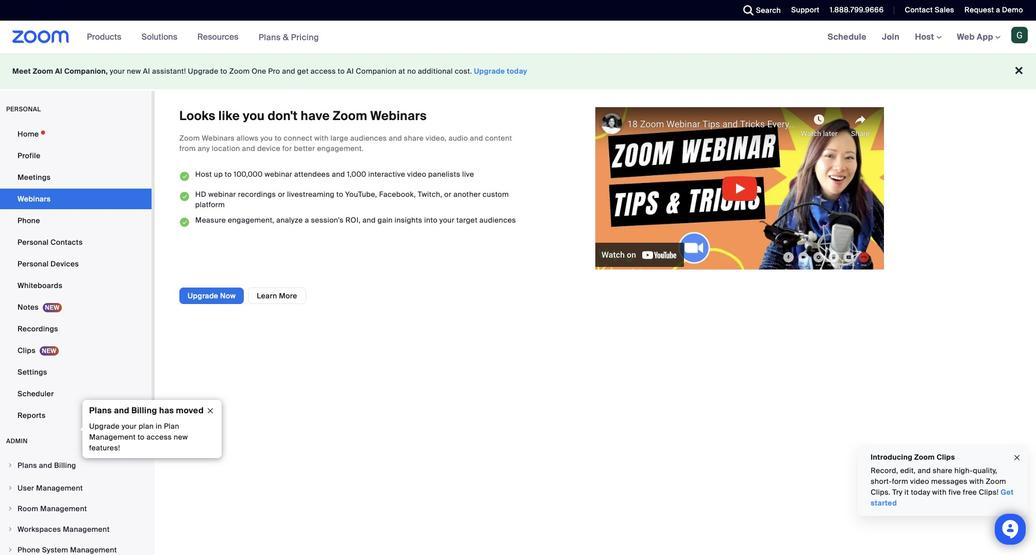 Task type: vqa. For each thing, say whether or not it's contained in the screenshot.
VIEW,
no



Task type: locate. For each thing, give the bounding box(es) containing it.
webinars up video,
[[371, 108, 427, 124]]

to down the host up to 100,000 webinar attendees and 1,000 interactive video panelists live
[[337, 190, 344, 199]]

1 horizontal spatial ai
[[143, 67, 150, 76]]

like
[[219, 108, 240, 124]]

learn
[[257, 291, 277, 301]]

right image inside workspaces management menu item
[[7, 527, 13, 533]]

1 horizontal spatial or
[[445, 190, 452, 199]]

host for host
[[916, 31, 937, 42]]

3 right image from the top
[[7, 527, 13, 533]]

your left plan
[[122, 422, 137, 431]]

2 vertical spatial right image
[[7, 527, 13, 533]]

corner success image
[[180, 169, 190, 184]]

and right edit,
[[918, 466, 931, 476]]

zoom
[[33, 67, 53, 76], [229, 67, 250, 76], [333, 108, 368, 124], [180, 134, 200, 143], [915, 453, 935, 462], [986, 477, 1007, 486]]

features!
[[89, 444, 120, 453]]

or right the twitch,
[[445, 190, 452, 199]]

audiences right large
[[351, 134, 387, 143]]

1 vertical spatial right image
[[7, 506, 13, 512]]

0 horizontal spatial webinars
[[18, 194, 51, 204]]

1 right image from the top
[[7, 463, 13, 469]]

1 vertical spatial plans
[[89, 405, 112, 416]]

0 vertical spatial new
[[127, 67, 141, 76]]

now
[[220, 291, 236, 301]]

right image inside room management menu item
[[7, 506, 13, 512]]

high-
[[955, 466, 973, 476]]

ai left companion
[[347, 67, 354, 76]]

up
[[214, 170, 223, 179]]

2 phone from the top
[[18, 546, 40, 555]]

personal up whiteboards
[[18, 259, 49, 269]]

0 horizontal spatial audiences
[[351, 134, 387, 143]]

you up allows
[[243, 108, 265, 124]]

0 vertical spatial audiences
[[351, 134, 387, 143]]

upgrade inside upgrade your plan in plan management to access new features!
[[89, 422, 120, 431]]

pro
[[268, 67, 280, 76]]

meetings
[[18, 173, 51, 182]]

phone inside menu item
[[18, 546, 40, 555]]

0 horizontal spatial plans
[[18, 461, 37, 470]]

workspaces management menu item
[[0, 520, 152, 540]]

webinars down meetings on the left top of page
[[18, 194, 51, 204]]

twitch,
[[418, 190, 443, 199]]

upgrade today link
[[474, 67, 528, 76]]

1 horizontal spatial billing
[[132, 405, 157, 416]]

a
[[997, 5, 1001, 14], [305, 216, 309, 225]]

or
[[278, 190, 285, 199], [445, 190, 452, 199]]

1 vertical spatial host
[[195, 170, 212, 179]]

close image up get
[[1014, 452, 1022, 464]]

1 horizontal spatial video
[[911, 477, 930, 486]]

and up user management
[[39, 461, 52, 470]]

no
[[407, 67, 416, 76]]

zoom right meet
[[33, 67, 53, 76]]

phone up personal contacts
[[18, 216, 40, 225]]

management up features!
[[89, 433, 136, 442]]

edit,
[[901, 466, 916, 476]]

1 vertical spatial personal
[[18, 259, 49, 269]]

1 vertical spatial new
[[174, 433, 188, 442]]

1 vertical spatial share
[[933, 466, 953, 476]]

quality,
[[973, 466, 998, 476]]

contact
[[905, 5, 934, 14]]

five
[[949, 488, 962, 497]]

0 vertical spatial personal
[[18, 238, 49, 247]]

contacts
[[51, 238, 83, 247]]

record, edit, and share high-quality, short-form video messages with zoom clips. try it today with five free clips!
[[871, 466, 1007, 497]]

plans left '&'
[[259, 32, 281, 43]]

0 vertical spatial clips
[[18, 346, 36, 355]]

clips inside personal menu menu
[[18, 346, 36, 355]]

one
[[252, 67, 266, 76]]

pricing
[[291, 32, 319, 43]]

and up upgrade your plan in plan management to access new features!
[[114, 405, 129, 416]]

new down the plan
[[174, 433, 188, 442]]

2 vertical spatial plans
[[18, 461, 37, 470]]

plans & pricing
[[259, 32, 319, 43]]

0 vertical spatial today
[[507, 67, 528, 76]]

zoom logo image
[[12, 30, 69, 43]]

panelists
[[429, 170, 461, 179]]

0 vertical spatial share
[[404, 134, 424, 143]]

right image
[[7, 463, 13, 469], [7, 506, 13, 512], [7, 527, 13, 533]]

corner success image
[[180, 215, 190, 230]]

upgrade inside upgrade now button
[[188, 291, 218, 301]]

management up workspaces management
[[40, 504, 87, 514]]

plans inside tooltip
[[89, 405, 112, 416]]

right image down admin
[[7, 463, 13, 469]]

your right into
[[440, 216, 455, 225]]

1 horizontal spatial plans
[[89, 405, 112, 416]]

1 horizontal spatial today
[[911, 488, 931, 497]]

0 vertical spatial phone
[[18, 216, 40, 225]]

1 vertical spatial right image
[[7, 547, 13, 553]]

new left assistant!
[[127, 67, 141, 76]]

personal devices
[[18, 259, 79, 269]]

clips.
[[871, 488, 891, 497]]

clips up high-
[[937, 453, 956, 462]]

get
[[1001, 488, 1014, 497]]

meetings link
[[0, 167, 152, 188]]

to up device at the top left of page
[[275, 134, 282, 143]]

0 vertical spatial close image
[[202, 406, 219, 416]]

a left demo
[[997, 5, 1001, 14]]

zoom up from
[[180, 134, 200, 143]]

user
[[18, 484, 34, 493]]

0 horizontal spatial access
[[147, 433, 172, 442]]

youtube,
[[346, 190, 377, 199]]

webinar up platform
[[209, 190, 236, 199]]

audio
[[449, 134, 468, 143]]

0 vertical spatial access
[[311, 67, 336, 76]]

a right analyze
[[305, 216, 309, 225]]

room management
[[18, 504, 87, 514]]

plan
[[164, 422, 179, 431]]

into
[[425, 216, 438, 225]]

1,000
[[347, 170, 367, 179]]

1 horizontal spatial share
[[933, 466, 953, 476]]

you up device at the top left of page
[[261, 134, 273, 143]]

share up 'messages'
[[933, 466, 953, 476]]

audiences down custom
[[480, 216, 516, 225]]

0 vertical spatial webinars
[[371, 108, 427, 124]]

100,000
[[234, 170, 263, 179]]

phone down workspaces
[[18, 546, 40, 555]]

right image for plans and billing
[[7, 463, 13, 469]]

engagement.
[[317, 144, 364, 153]]

meet zoom ai companion, footer
[[0, 54, 1037, 89]]

allows
[[237, 134, 259, 143]]

access down in
[[147, 433, 172, 442]]

plans down "scheduler" link
[[89, 405, 112, 416]]

0 vertical spatial right image
[[7, 463, 13, 469]]

upgrade now
[[188, 291, 236, 301]]

interactive
[[369, 170, 406, 179]]

right image inside plans and billing menu item
[[7, 463, 13, 469]]

right image for phone
[[7, 547, 13, 553]]

right image left user
[[7, 485, 13, 492]]

2 horizontal spatial plans
[[259, 32, 281, 43]]

0 horizontal spatial a
[[305, 216, 309, 225]]

for
[[283, 144, 292, 153]]

close image
[[202, 406, 219, 416], [1014, 452, 1022, 464]]

billing inside plans and billing has moved tooltip
[[132, 405, 157, 416]]

solutions button
[[142, 21, 182, 54]]

1 horizontal spatial webinar
[[265, 170, 293, 179]]

zoom up clips!
[[986, 477, 1007, 486]]

3 ai from the left
[[347, 67, 354, 76]]

meetings navigation
[[820, 21, 1037, 54]]

new inside meet zoom ai companion, footer
[[127, 67, 141, 76]]

billing up plan
[[132, 405, 157, 416]]

schedule
[[828, 31, 867, 42]]

plans for plans and billing has moved
[[89, 405, 112, 416]]

plans and billing has moved tooltip
[[80, 400, 222, 459]]

right image left workspaces
[[7, 527, 13, 533]]

request a demo link
[[958, 0, 1037, 21], [965, 5, 1024, 14]]

webinars link
[[0, 189, 152, 209]]

0 horizontal spatial today
[[507, 67, 528, 76]]

right image left room
[[7, 506, 13, 512]]

1 horizontal spatial webinars
[[202, 134, 235, 143]]

and left get
[[282, 67, 295, 76]]

1 right image from the top
[[7, 485, 13, 492]]

0 vertical spatial billing
[[132, 405, 157, 416]]

recordings link
[[0, 319, 152, 339]]

close image right has
[[202, 406, 219, 416]]

and inside meet zoom ai companion, footer
[[282, 67, 295, 76]]

plans
[[259, 32, 281, 43], [89, 405, 112, 416], [18, 461, 37, 470]]

right image for room management
[[7, 506, 13, 512]]

phone system management
[[18, 546, 117, 555]]

1 vertical spatial a
[[305, 216, 309, 225]]

1 horizontal spatial new
[[174, 433, 188, 442]]

0 vertical spatial with
[[315, 134, 329, 143]]

search button
[[736, 0, 784, 21]]

plans & pricing link
[[259, 32, 319, 43], [259, 32, 319, 43]]

0 horizontal spatial new
[[127, 67, 141, 76]]

with down 'messages'
[[933, 488, 947, 497]]

0 horizontal spatial billing
[[54, 461, 76, 470]]

1 vertical spatial webinars
[[202, 134, 235, 143]]

&
[[283, 32, 289, 43]]

right image inside phone system management menu item
[[7, 547, 13, 553]]

2 horizontal spatial webinars
[[371, 108, 427, 124]]

0 vertical spatial video
[[407, 170, 427, 179]]

phone for phone system management
[[18, 546, 40, 555]]

to down resources dropdown button
[[220, 67, 227, 76]]

1 vertical spatial you
[[261, 134, 273, 143]]

2 horizontal spatial ai
[[347, 67, 354, 76]]

banner
[[0, 21, 1037, 54]]

access inside meet zoom ai companion, footer
[[311, 67, 336, 76]]

audiences inside zoom webinars allows you to connect with large audiences and share video, audio and content from any location and device for better engagement.
[[351, 134, 387, 143]]

1 vertical spatial billing
[[54, 461, 76, 470]]

1 horizontal spatial audiences
[[480, 216, 516, 225]]

2 personal from the top
[[18, 259, 49, 269]]

platform
[[195, 200, 225, 209]]

your right companion,
[[110, 67, 125, 76]]

plans and billing has moved
[[89, 405, 204, 416]]

2 vertical spatial your
[[122, 422, 137, 431]]

0 horizontal spatial close image
[[202, 406, 219, 416]]

1 vertical spatial audiences
[[480, 216, 516, 225]]

0 horizontal spatial webinar
[[209, 190, 236, 199]]

2 vertical spatial webinars
[[18, 194, 51, 204]]

right image left system
[[7, 547, 13, 553]]

with up free
[[970, 477, 984, 486]]

host down contact sales
[[916, 31, 937, 42]]

video up the twitch,
[[407, 170, 427, 179]]

0 vertical spatial webinar
[[265, 170, 293, 179]]

scheduler
[[18, 389, 54, 399]]

webinar down for
[[265, 170, 293, 179]]

plans inside menu item
[[18, 461, 37, 470]]

to down plan
[[138, 433, 145, 442]]

ai left companion,
[[55, 67, 62, 76]]

today inside meet zoom ai companion, footer
[[507, 67, 528, 76]]

0 vertical spatial your
[[110, 67, 125, 76]]

right image for workspaces management
[[7, 527, 13, 533]]

1 personal from the top
[[18, 238, 49, 247]]

0 vertical spatial a
[[997, 5, 1001, 14]]

0 horizontal spatial clips
[[18, 346, 36, 355]]

additional
[[418, 67, 453, 76]]

0 horizontal spatial ai
[[55, 67, 62, 76]]

facebook,
[[379, 190, 416, 199]]

billing inside plans and billing menu item
[[54, 461, 76, 470]]

0 horizontal spatial share
[[404, 134, 424, 143]]

right image
[[7, 485, 13, 492], [7, 547, 13, 553]]

custom
[[483, 190, 509, 199]]

upgrade left now
[[188, 291, 218, 301]]

webinars inside zoom webinars allows you to connect with large audiences and share video, audio and content from any location and device for better engagement.
[[202, 134, 235, 143]]

1 phone from the top
[[18, 216, 40, 225]]

management up phone system management menu item
[[63, 525, 110, 534]]

looks
[[180, 108, 216, 124]]

personal up personal devices
[[18, 238, 49, 247]]

or right recordings
[[278, 190, 285, 199]]

phone inside personal menu menu
[[18, 216, 40, 225]]

1 vertical spatial webinar
[[209, 190, 236, 199]]

plans inside product information navigation
[[259, 32, 281, 43]]

0 horizontal spatial with
[[315, 134, 329, 143]]

0 horizontal spatial host
[[195, 170, 212, 179]]

recordings
[[238, 190, 276, 199]]

1 vertical spatial your
[[440, 216, 455, 225]]

2 vertical spatial with
[[933, 488, 947, 497]]

short-
[[871, 477, 892, 486]]

billing up user management menu item
[[54, 461, 76, 470]]

share left video,
[[404, 134, 424, 143]]

billing for plans and billing has moved
[[132, 405, 157, 416]]

to
[[220, 67, 227, 76], [338, 67, 345, 76], [275, 134, 282, 143], [225, 170, 232, 179], [337, 190, 344, 199], [138, 433, 145, 442]]

whiteboards
[[18, 281, 62, 290]]

plans and billing
[[18, 461, 76, 470]]

learn more button
[[248, 288, 306, 304]]

1 vertical spatial phone
[[18, 546, 40, 555]]

upgrade
[[188, 67, 219, 76], [474, 67, 505, 76], [188, 291, 218, 301], [89, 422, 120, 431]]

with left large
[[315, 134, 329, 143]]

host left up
[[195, 170, 212, 179]]

0 horizontal spatial or
[[278, 190, 285, 199]]

ai left assistant!
[[143, 67, 150, 76]]

request a demo
[[965, 5, 1024, 14]]

phone
[[18, 216, 40, 225], [18, 546, 40, 555]]

zoom up large
[[333, 108, 368, 124]]

1 or from the left
[[278, 190, 285, 199]]

access right get
[[311, 67, 336, 76]]

and inside record, edit, and share high-quality, short-form video messages with zoom clips. try it today with five free clips!
[[918, 466, 931, 476]]

analyze
[[277, 216, 303, 225]]

devices
[[51, 259, 79, 269]]

2 or from the left
[[445, 190, 452, 199]]

user management menu item
[[0, 479, 152, 498]]

host inside meetings navigation
[[916, 31, 937, 42]]

meet
[[12, 67, 31, 76]]

0 vertical spatial plans
[[259, 32, 281, 43]]

plans up user
[[18, 461, 37, 470]]

1 horizontal spatial access
[[311, 67, 336, 76]]

1.888.799.9666 button
[[823, 0, 887, 21], [830, 5, 884, 14]]

personal devices link
[[0, 254, 152, 274]]

web app button
[[958, 31, 1001, 42]]

2 right image from the top
[[7, 506, 13, 512]]

right image for user
[[7, 485, 13, 492]]

2 horizontal spatial with
[[970, 477, 984, 486]]

zoom left one
[[229, 67, 250, 76]]

upgrade up features!
[[89, 422, 120, 431]]

0 vertical spatial right image
[[7, 485, 13, 492]]

management for user management
[[36, 484, 83, 493]]

clips up settings
[[18, 346, 36, 355]]

1 vertical spatial video
[[911, 477, 930, 486]]

contact sales link
[[898, 0, 958, 21], [905, 5, 955, 14]]

to left companion
[[338, 67, 345, 76]]

webinars up "location" on the left of page
[[202, 134, 235, 143]]

personal menu menu
[[0, 124, 152, 427]]

0 horizontal spatial video
[[407, 170, 427, 179]]

1 vertical spatial access
[[147, 433, 172, 442]]

web
[[958, 31, 975, 42]]

0 vertical spatial host
[[916, 31, 937, 42]]

resources
[[198, 31, 239, 42]]

1 horizontal spatial clips
[[937, 453, 956, 462]]

1 horizontal spatial host
[[916, 31, 937, 42]]

moved
[[176, 405, 204, 416]]

right image inside user management menu item
[[7, 485, 13, 492]]

close image inside plans and billing has moved tooltip
[[202, 406, 219, 416]]

1 vertical spatial close image
[[1014, 452, 1022, 464]]

2 right image from the top
[[7, 547, 13, 553]]

1 vertical spatial today
[[911, 488, 931, 497]]

management for room management
[[40, 504, 87, 514]]

video down edit,
[[911, 477, 930, 486]]

0 vertical spatial you
[[243, 108, 265, 124]]

plan
[[139, 422, 154, 431]]

to inside zoom webinars allows you to connect with large audiences and share video, audio and content from any location and device for better engagement.
[[275, 134, 282, 143]]

today inside record, edit, and share high-quality, short-form video messages with zoom clips. try it today with five free clips!
[[911, 488, 931, 497]]

management up room management
[[36, 484, 83, 493]]



Task type: describe. For each thing, give the bounding box(es) containing it.
1 horizontal spatial with
[[933, 488, 947, 497]]

access inside upgrade your plan in plan management to access new features!
[[147, 433, 172, 442]]

host button
[[916, 31, 942, 42]]

settings link
[[0, 362, 152, 383]]

management down workspaces management menu item
[[70, 546, 117, 555]]

plans for plans & pricing
[[259, 32, 281, 43]]

to inside upgrade your plan in plan management to access new features!
[[138, 433, 145, 442]]

home
[[18, 129, 39, 139]]

whiteboards link
[[0, 275, 152, 296]]

notes link
[[0, 297, 152, 318]]

share inside record, edit, and share high-quality, short-form video messages with zoom clips. try it today with five free clips!
[[933, 466, 953, 476]]

and inside tooltip
[[114, 405, 129, 416]]

zoom inside zoom webinars allows you to connect with large audiences and share video, audio and content from any location and device for better engagement.
[[180, 134, 200, 143]]

don't
[[268, 108, 298, 124]]

new inside upgrade your plan in plan management to access new features!
[[174, 433, 188, 442]]

companion
[[356, 67, 397, 76]]

join link
[[875, 21, 908, 54]]

form
[[892, 477, 909, 486]]

more
[[279, 291, 297, 301]]

phone system management menu item
[[0, 541, 152, 556]]

started
[[871, 499, 898, 508]]

video,
[[426, 134, 447, 143]]

reports link
[[0, 405, 152, 426]]

record,
[[871, 466, 899, 476]]

has
[[159, 405, 174, 416]]

1.888.799.9666
[[830, 5, 884, 14]]

phone for phone
[[18, 216, 40, 225]]

introducing
[[871, 453, 913, 462]]

learn more
[[257, 291, 297, 301]]

roi,
[[346, 216, 361, 225]]

plans and billing menu item
[[0, 456, 152, 478]]

webinars inside personal menu menu
[[18, 194, 51, 204]]

looks like you don't have zoom webinars
[[180, 108, 427, 124]]

personal contacts
[[18, 238, 83, 247]]

profile
[[18, 151, 40, 160]]

1 vertical spatial clips
[[937, 453, 956, 462]]

and right audio
[[470, 134, 484, 143]]

personal contacts link
[[0, 232, 152, 253]]

settings
[[18, 368, 47, 377]]

solutions
[[142, 31, 177, 42]]

workspaces
[[18, 525, 61, 534]]

location
[[212, 144, 240, 153]]

host for host up to 100,000 webinar attendees and 1,000 interactive video panelists live
[[195, 170, 212, 179]]

meet zoom ai companion, your new ai assistant! upgrade to zoom one pro and get access to ai companion at no additional cost. upgrade today
[[12, 67, 528, 76]]

clips!
[[979, 488, 999, 497]]

content
[[485, 134, 512, 143]]

billing for plans and billing
[[54, 461, 76, 470]]

cost.
[[455, 67, 472, 76]]

user management
[[18, 484, 83, 493]]

management inside upgrade your plan in plan management to access new features!
[[89, 433, 136, 442]]

2 ai from the left
[[143, 67, 150, 76]]

profile picture image
[[1012, 27, 1029, 43]]

support
[[792, 5, 820, 14]]

your inside meet zoom ai companion, footer
[[110, 67, 125, 76]]

and left gain
[[363, 216, 376, 225]]

upgrade right cost.
[[474, 67, 505, 76]]

upgrade down product information navigation
[[188, 67, 219, 76]]

demo
[[1003, 5, 1024, 14]]

zoom webinars allows you to connect with large audiences and share video, audio and content from any location and device for better engagement.
[[180, 134, 512, 153]]

contact sales
[[905, 5, 955, 14]]

1 vertical spatial with
[[970, 477, 984, 486]]

video inside record, edit, and share high-quality, short-form video messages with zoom clips. try it today with five free clips!
[[911, 477, 930, 486]]

room management menu item
[[0, 499, 152, 519]]

in
[[156, 422, 162, 431]]

web app
[[958, 31, 994, 42]]

system
[[42, 546, 68, 555]]

1 ai from the left
[[55, 67, 62, 76]]

from
[[180, 144, 196, 153]]

1 horizontal spatial close image
[[1014, 452, 1022, 464]]

webinar inside hd webinar recordings or livestreaming to youtube, facebook, twitch, or another custom platform
[[209, 190, 236, 199]]

and inside menu item
[[39, 461, 52, 470]]

target
[[457, 216, 478, 225]]

hd webinar recordings or livestreaming to youtube, facebook, twitch, or another custom platform
[[195, 190, 509, 209]]

and up interactive
[[389, 134, 402, 143]]

gain
[[378, 216, 393, 225]]

measure
[[195, 216, 226, 225]]

clips link
[[0, 340, 152, 361]]

companion,
[[64, 67, 108, 76]]

attendees
[[294, 170, 330, 179]]

host up to 100,000 webinar attendees and 1,000 interactive video panelists live
[[195, 170, 474, 179]]

workspaces management
[[18, 525, 110, 534]]

and left '1,000'
[[332, 170, 345, 179]]

your inside upgrade your plan in plan management to access new features!
[[122, 422, 137, 431]]

zoom inside record, edit, and share high-quality, short-form video messages with zoom clips. try it today with five free clips!
[[986, 477, 1007, 486]]

another
[[454, 190, 481, 199]]

1 horizontal spatial a
[[997, 5, 1001, 14]]

admin menu menu
[[0, 456, 152, 556]]

upgrade your plan in plan management to access new features!
[[89, 422, 188, 453]]

request
[[965, 5, 995, 14]]

management for workspaces management
[[63, 525, 110, 534]]

personal
[[6, 105, 41, 113]]

livestreaming
[[287, 190, 335, 199]]

share inside zoom webinars allows you to connect with large audiences and share video, audio and content from any location and device for better engagement.
[[404, 134, 424, 143]]

with inside zoom webinars allows you to connect with large audiences and share video, audio and content from any location and device for better engagement.
[[315, 134, 329, 143]]

products button
[[87, 21, 126, 54]]

recordings
[[18, 324, 58, 334]]

introducing zoom clips
[[871, 453, 956, 462]]

and down allows
[[242, 144, 255, 153]]

product information navigation
[[79, 21, 327, 54]]

home link
[[0, 124, 152, 144]]

better
[[294, 144, 315, 153]]

banner containing products
[[0, 21, 1037, 54]]

upgrade now button
[[180, 288, 244, 304]]

products
[[87, 31, 121, 42]]

admin
[[6, 437, 28, 446]]

any
[[198, 144, 210, 153]]

get started link
[[871, 488, 1014, 508]]

free
[[963, 488, 978, 497]]

search
[[757, 6, 781, 15]]

large
[[331, 134, 349, 143]]

zoom up edit,
[[915, 453, 935, 462]]

get started
[[871, 488, 1014, 508]]

room
[[18, 504, 38, 514]]

to inside hd webinar recordings or livestreaming to youtube, facebook, twitch, or another custom platform
[[337, 190, 344, 199]]

profile link
[[0, 145, 152, 166]]

personal for personal contacts
[[18, 238, 49, 247]]

plans for plans and billing
[[18, 461, 37, 470]]

device
[[257, 144, 281, 153]]

you inside zoom webinars allows you to connect with large audiences and share video, audio and content from any location and device for better engagement.
[[261, 134, 273, 143]]

to right up
[[225, 170, 232, 179]]

engagement,
[[228, 216, 275, 225]]

personal for personal devices
[[18, 259, 49, 269]]

sales
[[935, 5, 955, 14]]



